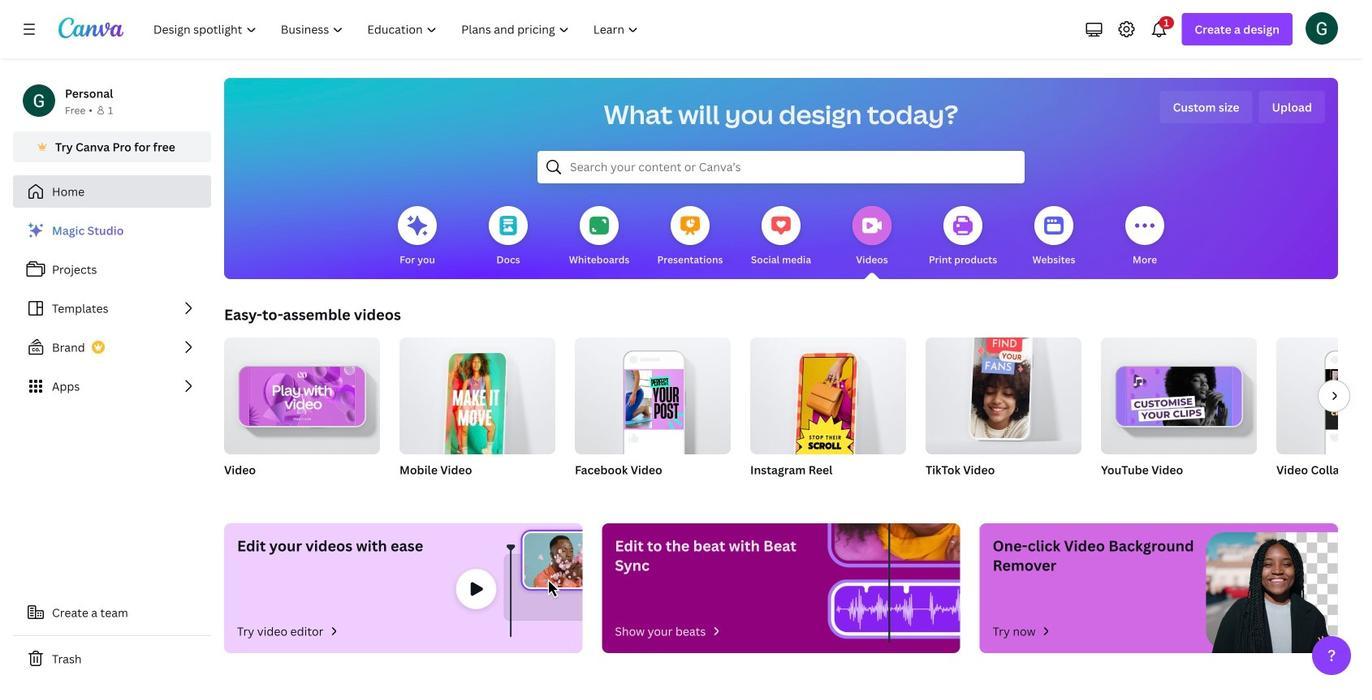 Task type: describe. For each thing, give the bounding box(es) containing it.
Search search field
[[570, 152, 992, 183]]

top level navigation element
[[143, 13, 652, 45]]



Task type: locate. For each thing, give the bounding box(es) containing it.
list
[[13, 214, 211, 403]]

greg robinson image
[[1306, 12, 1338, 44]]

group
[[926, 328, 1082, 499], [926, 328, 1082, 455], [224, 331, 380, 499], [224, 331, 380, 455], [400, 331, 555, 499], [400, 331, 555, 464], [575, 331, 731, 499], [575, 331, 731, 455], [750, 331, 906, 499], [750, 331, 906, 464], [1101, 331, 1257, 499], [1101, 331, 1257, 455], [1277, 338, 1364, 499], [1277, 338, 1364, 455]]

None search field
[[538, 151, 1025, 184]]



Task type: vqa. For each thing, say whether or not it's contained in the screenshot.
search field
yes



